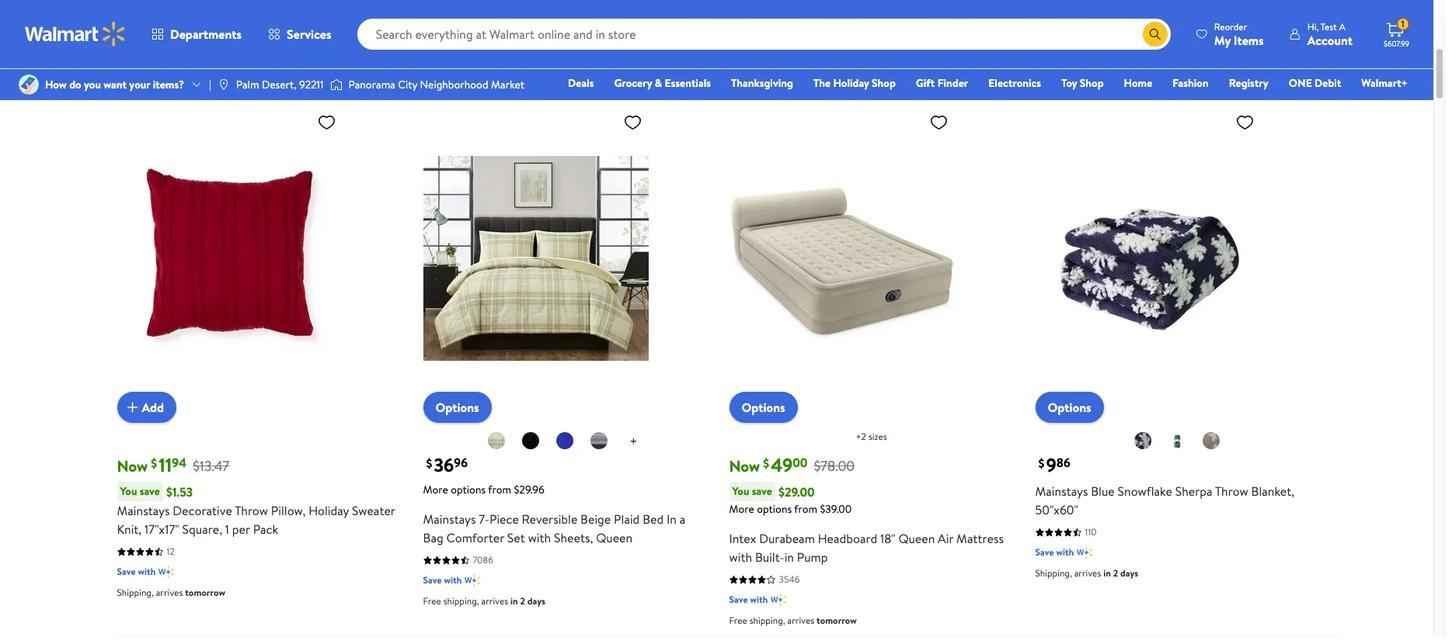 Task type: describe. For each thing, give the bounding box(es) containing it.
save down 50"x60"
[[1035, 546, 1054, 559]]

pump
[[797, 549, 828, 566]]

options for 36
[[435, 399, 479, 417]]

queen inside mainstays 7-piece reversible beige plaid bed in a bag comforter set with sheets, queen
[[596, 530, 632, 547]]

7-
[[479, 511, 489, 528]]

shipping, for shipping, arrives in 2 days
[[1035, 567, 1072, 580]]

0 vertical spatial 2
[[1113, 567, 1118, 580]]

best for $78.00
[[735, 84, 753, 97]]

mainstays decorative throw pillow, holiday sweater knit, 17"x17" square, 1 per pack image
[[117, 107, 342, 411]]

best for 36
[[429, 84, 447, 97]]

now for 11
[[117, 456, 148, 477]]

shipping, arrives in 2 days
[[1035, 567, 1138, 580]]

you save $1.53 mainstays decorative throw pillow, holiday sweater knit, 17"x17" square, 1 per pack
[[117, 484, 395, 538]]

mainstays 7-piece reversible beige plaid bed in a bag comforter set with sheets, queen image
[[423, 107, 648, 411]]

free for free shipping, arrives in 2 days
[[423, 595, 441, 608]]

a
[[1339, 20, 1345, 33]]

00
[[793, 455, 808, 472]]

you for mainstays
[[120, 484, 137, 500]]

18"
[[880, 531, 895, 548]]

fashion link
[[1166, 75, 1216, 92]]

$13.47
[[193, 457, 229, 476]]

guest
[[213, 29, 253, 50]]

mainstays 7-piece reversible beige plaid bed in a bag comforter set with sheets, queen
[[423, 511, 685, 547]]

a
[[680, 511, 685, 528]]

9
[[1046, 452, 1056, 479]]

black image
[[521, 432, 540, 451]]

with up free shipping, arrives tomorrow
[[750, 594, 768, 607]]

gift finder
[[916, 75, 968, 91]]

0 horizontal spatial home
[[169, 29, 210, 50]]

neighborhood
[[420, 77, 488, 92]]

$78.00
[[814, 457, 855, 476]]

 image for panorama
[[330, 77, 342, 92]]

grocery
[[614, 75, 652, 91]]

94
[[172, 455, 187, 472]]

options inside you save $29.00 more options from $39.00
[[757, 502, 792, 518]]

the holiday shop
[[813, 75, 896, 91]]

walmart plus image for 36
[[465, 573, 480, 589]]

add
[[142, 399, 164, 416]]

save with up shipping, arrives tomorrow
[[117, 566, 156, 579]]

arrives down 110
[[1074, 567, 1101, 580]]

blue stripe image
[[590, 432, 608, 451]]

arrives down 3546
[[787, 615, 814, 628]]

holiday inside you save $1.53 mainstays decorative throw pillow, holiday sweater knit, 17"x17" square, 1 per pack
[[309, 503, 349, 520]]

$ inside $ 9 86
[[1038, 456, 1045, 473]]

items
[[1234, 31, 1264, 49]]

arrives down the 12
[[156, 587, 183, 600]]

services button
[[255, 16, 345, 53]]

walmart+ link
[[1354, 75, 1415, 92]]

save with down bag on the bottom of page
[[423, 574, 462, 587]]

save up free shipping, arrives tomorrow
[[729, 594, 748, 607]]

now for 49
[[729, 456, 760, 477]]

blue
[[1091, 483, 1115, 500]]

86
[[1056, 455, 1070, 472]]

shipping, for shipping, arrives tomorrow
[[117, 587, 154, 600]]

beige
[[580, 511, 611, 528]]

deals link
[[561, 75, 601, 92]]

pillow,
[[271, 503, 306, 520]]

$ inside now $ 11 94 $13.47
[[151, 456, 157, 473]]

plaid
[[614, 511, 640, 528]]

Walmart Site-Wide search field
[[357, 19, 1171, 50]]

$1.53
[[166, 484, 193, 501]]

city
[[398, 77, 417, 92]]

finder
[[938, 75, 968, 91]]

+2
[[856, 430, 866, 444]]

seller for 36
[[449, 84, 471, 97]]

save for $29.00
[[752, 484, 772, 500]]

comforter
[[446, 530, 504, 547]]

+2 sizes
[[856, 430, 887, 444]]

1 inside you save $1.53 mainstays decorative throw pillow, holiday sweater knit, 17"x17" square, 1 per pack
[[225, 521, 229, 538]]

7086
[[473, 554, 493, 567]]

grocery & essentials link
[[607, 75, 718, 92]]

the holiday shop link
[[806, 75, 903, 92]]

save for $1.53
[[140, 484, 160, 500]]

sizes
[[869, 430, 887, 444]]

intex durabeam headboard 18" queen air mattress with built-in pump
[[729, 531, 1004, 566]]

you for more
[[732, 484, 749, 500]]

free shipping, arrives in 2 days
[[423, 595, 545, 608]]

items?
[[153, 77, 184, 92]]

options link for 9
[[1035, 392, 1104, 424]]

options for $78.00
[[742, 399, 785, 417]]

reorder
[[1214, 20, 1247, 33]]

more options from $29.96
[[423, 483, 545, 498]]

home link
[[1117, 75, 1159, 92]]

0 vertical spatial days
[[1120, 567, 1138, 580]]

hi,
[[1307, 20, 1319, 33]]

seller for $78.00
[[756, 84, 777, 97]]

price
[[114, 61, 141, 79]]

options link for 36
[[423, 392, 492, 424]]

search icon image
[[1149, 28, 1161, 40]]

1 shop from the left
[[872, 75, 896, 91]]

options for 9
[[1048, 399, 1091, 417]]

durabeam
[[759, 531, 815, 548]]

beige plaid image
[[487, 432, 506, 451]]

fashion
[[1173, 75, 1209, 91]]

how do you want your items?
[[45, 77, 184, 92]]

free shipping, arrives tomorrow
[[729, 615, 857, 628]]

bed
[[643, 511, 664, 528]]

1 inside the 1 $607.99
[[1401, 17, 1404, 30]]

now $ 11 94 $13.47
[[117, 452, 229, 479]]

throw inside mainstays blue snowflake sherpa throw blanket, 50"x60"
[[1215, 483, 1248, 500]]

from inside you save $29.00 more options from $39.00
[[794, 502, 817, 518]]

1 vertical spatial home
[[1124, 75, 1152, 91]]

$29.96
[[514, 483, 545, 498]]

per
[[232, 521, 250, 538]]

add button
[[117, 392, 176, 424]]

save down knit,
[[117, 566, 136, 579]]

$607.99
[[1384, 38, 1409, 49]]

piece
[[489, 511, 519, 528]]

hi, test a account
[[1307, 20, 1353, 49]]

more inside you save $29.00 more options from $39.00
[[729, 502, 754, 518]]

mainstays for mainstays blue snowflake sherpa throw blanket, 50"x60"
[[1035, 483, 1088, 500]]

intex durabeam headboard 18" queen air mattress with built-in pump image
[[729, 107, 954, 411]]

add to favorites list, mainstays 7-piece reversible beige plaid bed in a bag comforter set with sheets, queen image
[[623, 113, 642, 132]]

1 vertical spatial 2
[[520, 595, 525, 608]]

36
[[434, 452, 454, 479]]

when
[[144, 61, 173, 79]]

$39.00
[[820, 502, 852, 518]]

save down bag on the bottom of page
[[423, 574, 442, 587]]

$ inside $ 36 96
[[426, 456, 432, 473]]

with inside intex durabeam headboard 18" queen air mattress with built-in pump
[[729, 549, 752, 566]]

gift
[[916, 75, 935, 91]]

 image for how
[[19, 75, 39, 95]]



Task type: vqa. For each thing, say whether or not it's contained in the screenshot.
second Now from the right
yes



Task type: locate. For each thing, give the bounding box(es) containing it.
departments button
[[138, 16, 255, 53]]

1 vertical spatial more
[[729, 502, 754, 518]]

0 vertical spatial throw
[[1215, 483, 1248, 500]]

0 vertical spatial in
[[784, 549, 794, 566]]

1 horizontal spatial queen
[[898, 531, 935, 548]]

options link up 49
[[729, 392, 798, 424]]

1 horizontal spatial options
[[757, 502, 792, 518]]

best down search search box
[[735, 84, 753, 97]]

0 horizontal spatial you
[[120, 484, 137, 500]]

holiday up price
[[114, 29, 165, 50]]

1 vertical spatial shipping,
[[750, 615, 785, 628]]

0 horizontal spatial options
[[435, 399, 479, 417]]

0 vertical spatial 1
[[1401, 17, 1404, 30]]

throw right 'sherpa'
[[1215, 483, 1248, 500]]

now left 11
[[117, 456, 148, 477]]

1 horizontal spatial holiday
[[309, 503, 349, 520]]

you up knit,
[[120, 484, 137, 500]]

1 $ from the left
[[151, 456, 157, 473]]

0 horizontal spatial 1
[[225, 521, 229, 538]]

1 horizontal spatial walmart plus image
[[1077, 545, 1093, 561]]

3 seller from the left
[[756, 84, 777, 97]]

shop
[[872, 75, 896, 91], [1080, 75, 1104, 91]]

desert,
[[262, 77, 297, 92]]

2 vertical spatial in
[[510, 595, 518, 608]]

0 vertical spatial tomorrow
[[185, 587, 225, 600]]

best seller for $78.00
[[735, 84, 777, 97]]

you
[[120, 484, 137, 500], [732, 484, 749, 500]]

options up 49
[[742, 399, 785, 417]]

seller right electronics link on the top
[[1062, 84, 1083, 97]]

home up price when purchased online
[[169, 29, 210, 50]]

services
[[287, 26, 331, 43]]

best for 9
[[1041, 84, 1059, 97]]

3 $ from the left
[[763, 456, 769, 473]]

palm
[[236, 77, 259, 92]]

1 vertical spatial options
[[757, 502, 792, 518]]

1 horizontal spatial 1
[[1401, 17, 1404, 30]]

1 horizontal spatial  image
[[330, 77, 342, 92]]

0 horizontal spatial more
[[423, 483, 448, 498]]

96
[[454, 455, 468, 472]]

1 options link from the left
[[423, 392, 492, 424]]

deals
[[568, 75, 594, 91]]

seller down when
[[143, 84, 165, 97]]

now inside now $ 49 00 $78.00
[[729, 456, 760, 477]]

best seller down walmart site-wide search field
[[735, 84, 777, 97]]

2 seller from the left
[[449, 84, 471, 97]]

 image left how
[[19, 75, 39, 95]]

departments
[[170, 26, 242, 43]]

1 left per
[[225, 521, 229, 538]]

92211
[[299, 77, 324, 92]]

legal information image
[[273, 64, 285, 76]]

home down search icon
[[1124, 75, 1152, 91]]

4 best seller from the left
[[1041, 84, 1083, 97]]

$ inside now $ 49 00 $78.00
[[763, 456, 769, 473]]

pack
[[253, 521, 278, 538]]

walmart plus image
[[159, 565, 174, 580], [465, 573, 480, 589]]

0 horizontal spatial options
[[451, 483, 486, 498]]

online
[[234, 61, 267, 79]]

0 horizontal spatial save
[[140, 484, 160, 500]]

add to favorites list, intex durabeam headboard 18" queen air mattress with built-in pump image
[[930, 113, 948, 132]]

1 vertical spatial in
[[1103, 567, 1111, 580]]

walmart plus image down "7086"
[[465, 573, 480, 589]]

11
[[159, 452, 172, 479]]

&
[[655, 75, 662, 91]]

shipping, down "7086"
[[443, 595, 479, 608]]

tan deer image
[[1202, 432, 1220, 451]]

12
[[167, 545, 175, 559]]

best right city
[[429, 84, 447, 97]]

headboard
[[818, 531, 877, 548]]

essentials inside 'link'
[[665, 75, 711, 91]]

1 best seller from the left
[[123, 84, 165, 97]]

essentials up legal information 'image'
[[257, 29, 323, 50]]

save with up shipping, arrives in 2 days
[[1035, 546, 1074, 559]]

in
[[784, 549, 794, 566], [1103, 567, 1111, 580], [510, 595, 518, 608]]

how
[[45, 77, 67, 92]]

green pine tree image
[[1167, 432, 1186, 451]]

2 options from the left
[[742, 399, 785, 417]]

2 shop from the left
[[1080, 75, 1104, 91]]

110
[[1085, 526, 1097, 539]]

+ button
[[617, 430, 650, 455]]

air
[[938, 531, 954, 548]]

1 horizontal spatial home
[[1124, 75, 1152, 91]]

2 horizontal spatial options
[[1048, 399, 1091, 417]]

2 best from the left
[[429, 84, 447, 97]]

best for $13.47
[[123, 84, 141, 97]]

mainstays inside mainstays 7-piece reversible beige plaid bed in a bag comforter set with sheets, queen
[[423, 511, 476, 528]]

in
[[667, 511, 677, 528]]

save left $1.53
[[140, 484, 160, 500]]

holiday right the
[[833, 75, 869, 91]]

you save $29.00 more options from $39.00
[[729, 484, 852, 518]]

now left 49
[[729, 456, 760, 477]]

1 horizontal spatial 2
[[1113, 567, 1118, 580]]

(600)
[[326, 32, 356, 49]]

3 options link from the left
[[1035, 392, 1104, 424]]

0 horizontal spatial essentials
[[257, 29, 323, 50]]

seller left the
[[756, 84, 777, 97]]

blue snowflake image
[[1133, 432, 1152, 451]]

blanket,
[[1251, 483, 1294, 500]]

more
[[423, 483, 448, 498], [729, 502, 754, 518]]

purchased
[[176, 61, 231, 79]]

free
[[423, 595, 441, 608], [729, 615, 747, 628]]

 image
[[19, 75, 39, 95], [330, 77, 342, 92]]

Search search field
[[357, 19, 1171, 50]]

options link for $78.00
[[729, 392, 798, 424]]

more up intex
[[729, 502, 754, 518]]

mainstays blue snowflake sherpa throw blanket, 50"x60"
[[1035, 483, 1294, 519]]

0 horizontal spatial days
[[527, 595, 545, 608]]

0 horizontal spatial free
[[423, 595, 441, 608]]

1 vertical spatial from
[[794, 502, 817, 518]]

registry link
[[1222, 75, 1276, 92]]

 image right 92211 on the top left of the page
[[330, 77, 342, 92]]

2 now from the left
[[729, 456, 760, 477]]

$ left 11
[[151, 456, 157, 473]]

throw up per
[[235, 503, 268, 520]]

more down 36 on the left
[[423, 483, 448, 498]]

with
[[528, 530, 551, 547], [1056, 546, 1074, 559], [729, 549, 752, 566], [138, 566, 156, 579], [444, 574, 462, 587], [750, 594, 768, 607]]

shipping, arrives tomorrow
[[117, 587, 225, 600]]

0 vertical spatial home
[[169, 29, 210, 50]]

home
[[169, 29, 210, 50], [1124, 75, 1152, 91]]

add to favorites list, mainstays decorative throw pillow, holiday sweater knit, 17"x17" square, 1 per pack image
[[317, 113, 336, 132]]

intex
[[729, 531, 756, 548]]

throw inside you save $1.53 mainstays decorative throw pillow, holiday sweater knit, 17"x17" square, 1 per pack
[[235, 503, 268, 520]]

you inside you save $1.53 mainstays decorative throw pillow, holiday sweater knit, 17"x17" square, 1 per pack
[[120, 484, 137, 500]]

walmart plus image for $13.47
[[159, 565, 174, 580]]

2 best seller from the left
[[429, 84, 471, 97]]

with inside mainstays 7-piece reversible beige plaid bed in a bag comforter set with sheets, queen
[[528, 530, 551, 547]]

1 up $607.99
[[1401, 17, 1404, 30]]

shipping,
[[1035, 567, 1072, 580], [117, 587, 154, 600]]

2 horizontal spatial mainstays
[[1035, 483, 1088, 500]]

2 horizontal spatial holiday
[[833, 75, 869, 91]]

save down 49
[[752, 484, 772, 500]]

walmart image
[[25, 22, 126, 47]]

walmart plus image down the 12
[[159, 565, 174, 580]]

1 horizontal spatial shipping,
[[750, 615, 785, 628]]

best seller down when
[[123, 84, 165, 97]]

0 horizontal spatial now
[[117, 456, 148, 477]]

1 best from the left
[[123, 84, 141, 97]]

toy shop link
[[1054, 75, 1111, 92]]

mainstays up 50"x60"
[[1035, 483, 1088, 500]]

do
[[69, 77, 81, 92]]

options down 96
[[451, 483, 486, 498]]

electronics
[[988, 75, 1041, 91]]

add to favorites list, mainstays blue snowflake sherpa throw blanket, 50"x60" image
[[1236, 113, 1254, 132]]

one debit
[[1289, 75, 1341, 91]]

1 vertical spatial days
[[527, 595, 545, 608]]

from down $29.00
[[794, 502, 817, 518]]

0 horizontal spatial shipping,
[[443, 595, 479, 608]]

toy shop
[[1061, 75, 1104, 91]]

with up shipping, arrives in 2 days
[[1056, 546, 1074, 559]]

mattress
[[956, 531, 1004, 548]]

options up 96
[[435, 399, 479, 417]]

best left toy
[[1041, 84, 1059, 97]]

save inside you save $1.53 mainstays decorative throw pillow, holiday sweater knit, 17"x17" square, 1 per pack
[[140, 484, 160, 500]]

best seller right city
[[429, 84, 471, 97]]

0 vertical spatial options
[[451, 483, 486, 498]]

0 horizontal spatial queen
[[596, 530, 632, 547]]

grocery & essentials
[[614, 75, 711, 91]]

1 vertical spatial essentials
[[665, 75, 711, 91]]

mainstays up bag on the bottom of page
[[423, 511, 476, 528]]

tomorrow down pump
[[817, 615, 857, 628]]

0 vertical spatial shipping,
[[443, 595, 479, 608]]

you up intex
[[732, 484, 749, 500]]

1 options from the left
[[435, 399, 479, 417]]

$ left 9
[[1038, 456, 1045, 473]]

walmart plus image up shipping, arrives in 2 days
[[1077, 545, 1093, 561]]

0 vertical spatial walmart plus image
[[1077, 545, 1093, 561]]

seller for $13.47
[[143, 84, 165, 97]]

1 horizontal spatial in
[[784, 549, 794, 566]]

3546
[[779, 573, 800, 587]]

mainstays blue snowflake sherpa throw blanket, 50"x60" image
[[1035, 107, 1261, 411]]

2 horizontal spatial options link
[[1035, 392, 1104, 424]]

queen down 'plaid'
[[596, 530, 632, 547]]

|
[[209, 77, 211, 92]]

from
[[488, 483, 511, 498], [794, 502, 817, 518]]

0 horizontal spatial shipping,
[[117, 587, 154, 600]]

1 vertical spatial holiday
[[833, 75, 869, 91]]

2 $ from the left
[[426, 456, 432, 473]]

1 now from the left
[[117, 456, 148, 477]]

sherpa
[[1175, 483, 1213, 500]]

shipping, down 50"x60"
[[1035, 567, 1072, 580]]

one
[[1289, 75, 1312, 91]]

essentials
[[257, 29, 323, 50], [665, 75, 711, 91]]

with up shipping, arrives tomorrow
[[138, 566, 156, 579]]

best seller for 9
[[1041, 84, 1083, 97]]

3 best from the left
[[735, 84, 753, 97]]

1 horizontal spatial throw
[[1215, 483, 1248, 500]]

options link up the beige plaid icon at left
[[423, 392, 492, 424]]

best seller for $13.47
[[123, 84, 165, 97]]

options down $29.00
[[757, 502, 792, 518]]

shipping,
[[443, 595, 479, 608], [750, 615, 785, 628]]

seller for 9
[[1062, 84, 1083, 97]]

in inside intex durabeam headboard 18" queen air mattress with built-in pump
[[784, 549, 794, 566]]

bag
[[423, 530, 443, 547]]

panorama city neighborhood market
[[349, 77, 525, 92]]

2 save from the left
[[752, 484, 772, 500]]

walmart plus image
[[1077, 545, 1093, 561], [771, 593, 787, 608]]

gift finder link
[[909, 75, 975, 92]]

0 horizontal spatial holiday
[[114, 29, 165, 50]]

shop right toy
[[1080, 75, 1104, 91]]

0 horizontal spatial 2
[[520, 595, 525, 608]]

shipping, for free shipping, arrives tomorrow
[[750, 615, 785, 628]]

1 horizontal spatial free
[[729, 615, 747, 628]]

queen inside intex durabeam headboard 18" queen air mattress with built-in pump
[[898, 531, 935, 548]]

1 horizontal spatial save
[[752, 484, 772, 500]]

1 horizontal spatial options
[[742, 399, 785, 417]]

free for free shipping, arrives tomorrow
[[729, 615, 747, 628]]

0 horizontal spatial throw
[[235, 503, 268, 520]]

save inside you save $29.00 more options from $39.00
[[752, 484, 772, 500]]

walmart+
[[1361, 75, 1408, 91]]

with up free shipping, arrives in 2 days
[[444, 574, 462, 587]]

2 horizontal spatial in
[[1103, 567, 1111, 580]]

1 vertical spatial throw
[[235, 503, 268, 520]]

queen right 18"
[[898, 531, 935, 548]]

tomorrow down square,
[[185, 587, 225, 600]]

queen
[[596, 530, 632, 547], [898, 531, 935, 548]]

mainstays up knit,
[[117, 503, 170, 520]]

1 vertical spatial 1
[[225, 521, 229, 538]]

decorative
[[173, 503, 232, 520]]

1 horizontal spatial options link
[[729, 392, 798, 424]]

$ left 49
[[763, 456, 769, 473]]

$ 36 96
[[426, 452, 468, 479]]

0 horizontal spatial in
[[510, 595, 518, 608]]

2
[[1113, 567, 1118, 580], [520, 595, 525, 608]]

add to cart image
[[123, 399, 142, 417]]

with down intex
[[729, 549, 752, 566]]

1 horizontal spatial now
[[729, 456, 760, 477]]

1 vertical spatial shipping,
[[117, 587, 154, 600]]

arrives down "7086"
[[481, 595, 508, 608]]

4 seller from the left
[[1062, 84, 1083, 97]]

3 best seller from the left
[[735, 84, 777, 97]]

blue image
[[556, 432, 574, 451]]

4 best from the left
[[1041, 84, 1059, 97]]

1 horizontal spatial shipping,
[[1035, 567, 1072, 580]]

toy
[[1061, 75, 1077, 91]]

save with down built-
[[729, 594, 768, 607]]

shipping, down knit,
[[117, 587, 154, 600]]

2 options link from the left
[[729, 392, 798, 424]]

holiday inside the holiday shop link
[[833, 75, 869, 91]]

1 horizontal spatial you
[[732, 484, 749, 500]]

mainstays inside mainstays blue snowflake sherpa throw blanket, 50"x60"
[[1035, 483, 1088, 500]]

0 horizontal spatial walmart plus image
[[159, 565, 174, 580]]

1 horizontal spatial tomorrow
[[817, 615, 857, 628]]

0 vertical spatial free
[[423, 595, 441, 608]]

you inside you save $29.00 more options from $39.00
[[732, 484, 749, 500]]

1 horizontal spatial more
[[729, 502, 754, 518]]

sheets,
[[554, 530, 593, 547]]

0 vertical spatial from
[[488, 483, 511, 498]]

mainstays inside you save $1.53 mainstays decorative throw pillow, holiday sweater knit, 17"x17" square, 1 per pack
[[117, 503, 170, 520]]

1 seller from the left
[[143, 84, 165, 97]]

best down price
[[123, 84, 141, 97]]

reorder my items
[[1214, 20, 1264, 49]]

with down "reversible"
[[528, 530, 551, 547]]

0 horizontal spatial  image
[[19, 75, 39, 95]]

0 horizontal spatial mainstays
[[117, 503, 170, 520]]

1 horizontal spatial from
[[794, 502, 817, 518]]

save
[[140, 484, 160, 500], [752, 484, 772, 500]]

1 horizontal spatial mainstays
[[423, 511, 476, 528]]

essentials right '&'
[[665, 75, 711, 91]]

0 horizontal spatial shop
[[872, 75, 896, 91]]

 image
[[217, 78, 230, 91]]

$29.00
[[778, 484, 815, 501]]

now inside now $ 11 94 $13.47
[[117, 456, 148, 477]]

holiday right 'pillow,'
[[309, 503, 349, 520]]

$
[[151, 456, 157, 473], [426, 456, 432, 473], [763, 456, 769, 473], [1038, 456, 1045, 473]]

+
[[629, 432, 638, 451]]

0 horizontal spatial options link
[[423, 392, 492, 424]]

best seller for 36
[[429, 84, 471, 97]]

3 options from the left
[[1048, 399, 1091, 417]]

built-
[[755, 549, 784, 566]]

set
[[507, 530, 525, 547]]

0 vertical spatial holiday
[[114, 29, 165, 50]]

$ left 36 on the left
[[426, 456, 432, 473]]

1 vertical spatial free
[[729, 615, 747, 628]]

knit,
[[117, 521, 142, 538]]

0 vertical spatial essentials
[[257, 29, 323, 50]]

0 horizontal spatial from
[[488, 483, 511, 498]]

from left $29.96
[[488, 483, 511, 498]]

walmart plus image down 3546
[[771, 593, 787, 608]]

49
[[771, 452, 793, 479]]

2 you from the left
[[732, 484, 749, 500]]

now $ 49 00 $78.00
[[729, 452, 855, 479]]

options link up the 86
[[1035, 392, 1104, 424]]

now
[[117, 456, 148, 477], [729, 456, 760, 477]]

0 horizontal spatial walmart plus image
[[771, 593, 787, 608]]

1 horizontal spatial walmart plus image
[[465, 573, 480, 589]]

you
[[84, 77, 101, 92]]

options up the 86
[[1048, 399, 1091, 417]]

1 save from the left
[[140, 484, 160, 500]]

shop left the gift
[[872, 75, 896, 91]]

1 horizontal spatial shop
[[1080, 75, 1104, 91]]

mainstays for mainstays 7-piece reversible beige plaid bed in a bag comforter set with sheets, queen
[[423, 511, 476, 528]]

your
[[129, 77, 150, 92]]

1 $607.99
[[1384, 17, 1409, 49]]

1 vertical spatial walmart plus image
[[771, 593, 787, 608]]

market
[[491, 77, 525, 92]]

shipping, for free shipping, arrives in 2 days
[[443, 595, 479, 608]]

electronics link
[[981, 75, 1048, 92]]

2 vertical spatial holiday
[[309, 503, 349, 520]]

test
[[1321, 20, 1337, 33]]

registry
[[1229, 75, 1269, 91]]

1 horizontal spatial days
[[1120, 567, 1138, 580]]

0 vertical spatial more
[[423, 483, 448, 498]]

seller left market
[[449, 84, 471, 97]]

1 vertical spatial tomorrow
[[817, 615, 857, 628]]

0 vertical spatial shipping,
[[1035, 567, 1072, 580]]

1 horizontal spatial essentials
[[665, 75, 711, 91]]

0 horizontal spatial tomorrow
[[185, 587, 225, 600]]

best seller right electronics
[[1041, 84, 1083, 97]]

1 you from the left
[[120, 484, 137, 500]]

4 $ from the left
[[1038, 456, 1045, 473]]

shipping, down 3546
[[750, 615, 785, 628]]

snowflake
[[1118, 483, 1172, 500]]

price when purchased online
[[114, 61, 267, 79]]



